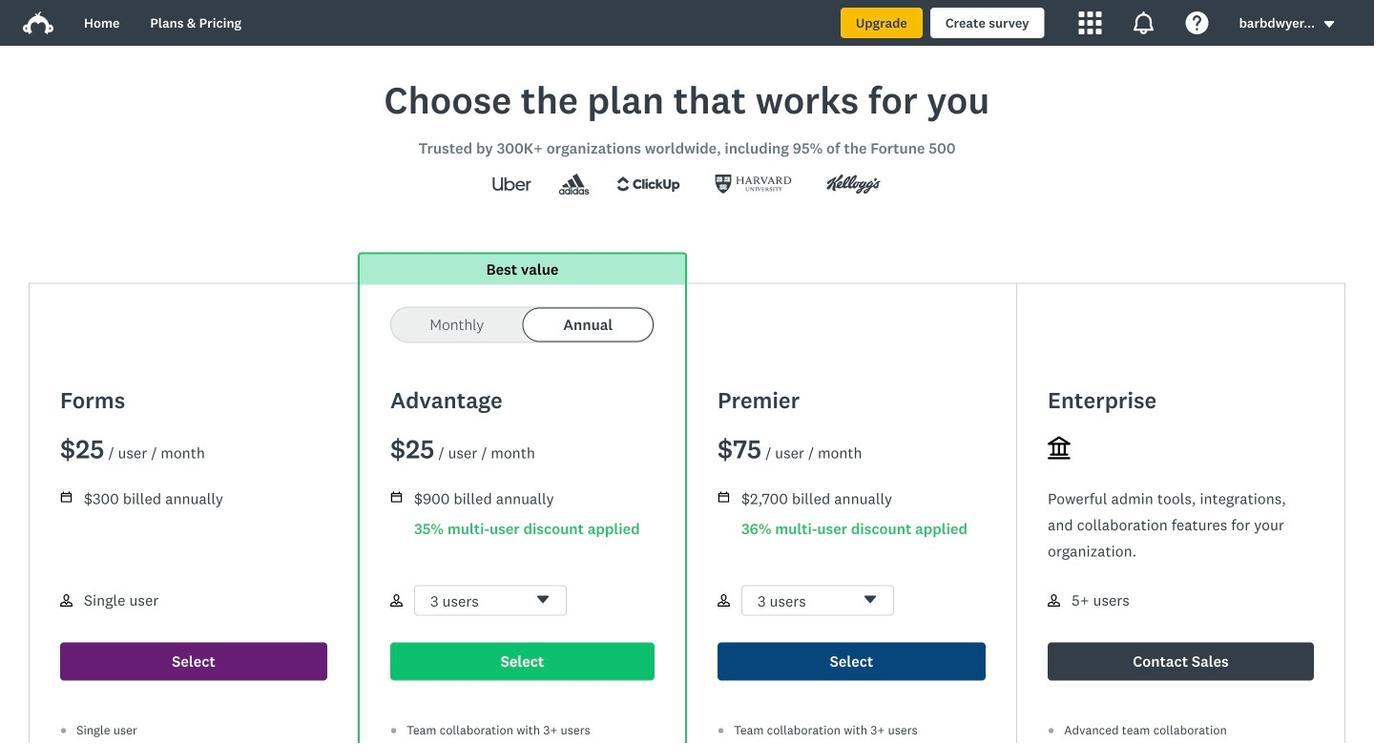 Task type: vqa. For each thing, say whether or not it's contained in the screenshot.
Select Menu field related to 2nd user icon from left
yes



Task type: locate. For each thing, give the bounding box(es) containing it.
user image
[[391, 595, 403, 607], [1048, 595, 1061, 607]]

2 select menu field from the left
[[742, 586, 895, 617]]

1 user image from the left
[[391, 595, 403, 607]]

user image
[[60, 595, 73, 607], [718, 595, 730, 607]]

select menu field for first user image from the left
[[414, 586, 567, 617]]

kellogg's image
[[810, 169, 899, 200]]

dropdown arrow icon image
[[1323, 18, 1337, 31], [1325, 21, 1335, 28]]

0 horizontal spatial user image
[[391, 595, 403, 607]]

products icon image
[[1079, 11, 1102, 34], [1079, 11, 1102, 34]]

1 horizontal spatial user image
[[718, 595, 730, 607]]

harvard image
[[698, 169, 810, 200]]

0 horizontal spatial user image
[[60, 595, 73, 607]]

1 select menu field from the left
[[414, 586, 567, 617]]

calendar icon image
[[60, 491, 73, 504], [391, 491, 403, 504], [718, 491, 730, 504], [61, 492, 72, 503], [391, 492, 402, 503], [719, 492, 730, 503]]

brand logo image
[[23, 8, 53, 38], [23, 11, 53, 34]]

adidas image
[[549, 174, 600, 195]]

help icon image
[[1186, 11, 1209, 34]]

0 horizontal spatial select menu field
[[414, 586, 567, 617]]

select menu field for second user icon
[[742, 586, 895, 617]]

2 brand logo image from the top
[[23, 11, 53, 34]]

uber image
[[475, 169, 549, 200]]

Select Menu field
[[414, 586, 567, 617], [742, 586, 895, 617]]

1 horizontal spatial user image
[[1048, 595, 1061, 607]]

1 horizontal spatial select menu field
[[742, 586, 895, 617]]

clickup image
[[600, 169, 698, 200]]



Task type: describe. For each thing, give the bounding box(es) containing it.
notification center icon image
[[1133, 11, 1156, 34]]

2 user image from the left
[[718, 595, 730, 607]]

1 user image from the left
[[60, 595, 73, 607]]

building icon image
[[1048, 437, 1071, 460]]

1 brand logo image from the top
[[23, 8, 53, 38]]

2 user image from the left
[[1048, 595, 1061, 607]]



